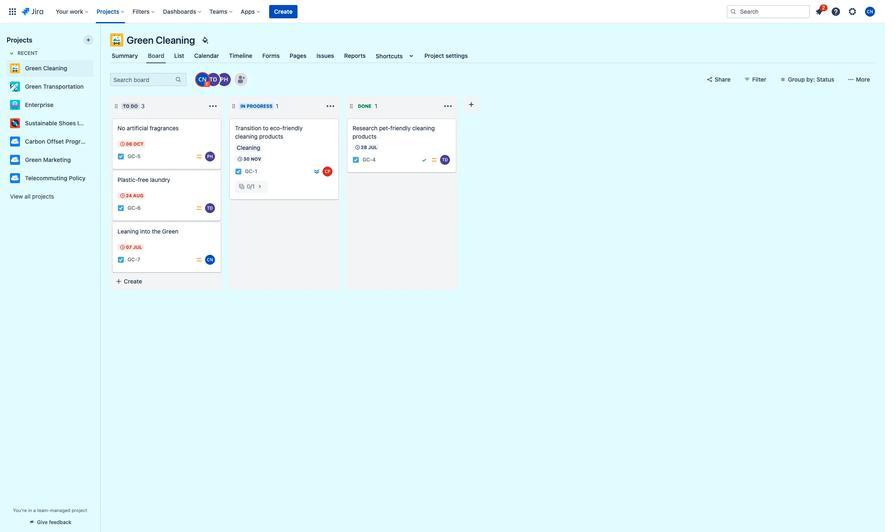 Task type: vqa. For each thing, say whether or not it's contained in the screenshot.
ISSUE TYPE: SUB-TASK image
no



Task type: describe. For each thing, give the bounding box(es) containing it.
07 jul
[[126, 245, 142, 250]]

5
[[137, 154, 141, 160]]

add to starred image for green marketing
[[91, 155, 101, 165]]

0
[[247, 183, 250, 190]]

gc-7
[[128, 257, 140, 263]]

transition
[[235, 125, 262, 132]]

task image for no artificial fragrances
[[118, 153, 124, 160]]

gc-4
[[363, 157, 376, 163]]

team-
[[37, 508, 50, 514]]

project settings link
[[423, 48, 470, 63]]

2
[[823, 4, 826, 11]]

0 vertical spatial cleaning
[[156, 34, 195, 46]]

medium image for leaning into the green
[[196, 257, 203, 264]]

28
[[361, 145, 367, 150]]

0 / 1
[[247, 183, 255, 190]]

offset
[[47, 138, 64, 145]]

gc- down the 30 nov
[[245, 169, 255, 175]]

06 october 2023 image
[[119, 141, 126, 148]]

tab list containing board
[[105, 48, 881, 63]]

1 vertical spatial payton hansen image
[[205, 152, 215, 162]]

gc-6 link
[[128, 205, 141, 212]]

view all projects
[[10, 193, 54, 200]]

oct
[[133, 141, 144, 147]]

dashboards
[[163, 8, 196, 15]]

give feedback
[[37, 520, 71, 526]]

summary
[[112, 52, 138, 59]]

calendar
[[194, 52, 219, 59]]

the
[[152, 228, 161, 235]]

view all projects link
[[7, 189, 93, 204]]

filter button
[[739, 73, 772, 86]]

1 vertical spatial tariq douglas image
[[205, 203, 215, 213]]

notifications image
[[815, 6, 825, 16]]

share
[[715, 76, 731, 83]]

products inside research pet-friendly cleaning products
[[353, 133, 377, 140]]

tariq douglas image
[[440, 155, 450, 165]]

add to starred image for carbon offset program
[[91, 137, 101, 147]]

30
[[244, 156, 250, 162]]

done 1
[[358, 103, 378, 110]]

initiative
[[77, 120, 101, 127]]

friendly inside the transition to eco-friendly cleaning products
[[283, 125, 303, 132]]

cara nguyen image
[[196, 73, 209, 86]]

1 right 0
[[252, 183, 255, 190]]

set background color image
[[200, 35, 210, 45]]

group by: status
[[789, 76, 835, 83]]

sustainable shoes initiative
[[25, 120, 101, 127]]

filter
[[753, 76, 767, 83]]

1 right done
[[375, 103, 378, 110]]

add people image
[[236, 75, 246, 85]]

green right the
[[162, 228, 179, 235]]

feedback
[[49, 520, 71, 526]]

sustainable
[[25, 120, 57, 127]]

column actions menu image for friendly
[[326, 101, 336, 111]]

done image
[[421, 157, 428, 163]]

filters
[[133, 8, 150, 15]]

your work
[[56, 8, 83, 15]]

pet-
[[379, 125, 391, 132]]

policy
[[69, 175, 86, 182]]

leaning into the green
[[118, 228, 179, 235]]

1 right progress
[[276, 103, 279, 110]]

4
[[373, 157, 376, 163]]

0 vertical spatial green cleaning
[[127, 34, 195, 46]]

3
[[141, 103, 145, 110]]

project
[[425, 52, 444, 59]]

28 july 2023 image
[[354, 144, 361, 151]]

leaning
[[118, 228, 139, 235]]

search image
[[731, 8, 737, 15]]

24
[[126, 193, 132, 198]]

green for green transportation link
[[25, 83, 42, 90]]

collapse recent projects image
[[7, 48, 17, 58]]

recent
[[18, 50, 38, 56]]

give
[[37, 520, 48, 526]]

more button
[[843, 73, 876, 86]]

friendly inside research pet-friendly cleaning products
[[391, 125, 411, 132]]

medium image for plastic-free laundry
[[196, 205, 203, 212]]

reports
[[344, 52, 366, 59]]

forms
[[263, 52, 280, 59]]

lowest image
[[314, 168, 320, 175]]

done
[[358, 103, 372, 109]]

1 vertical spatial cleaning
[[43, 65, 67, 72]]

gc-5 link
[[128, 153, 141, 160]]

issues
[[317, 52, 334, 59]]

gc- for leaning into the green
[[128, 257, 137, 263]]

6
[[137, 205, 141, 212]]

artificial
[[127, 125, 148, 132]]

carbon offset program link
[[7, 133, 90, 150]]

projects button
[[94, 5, 128, 18]]

progress
[[247, 103, 273, 109]]

shoes
[[59, 120, 76, 127]]

work
[[70, 8, 83, 15]]

green up the summary
[[127, 34, 154, 46]]

banner containing your work
[[0, 0, 886, 23]]

column actions menu image for cleaning
[[443, 101, 453, 111]]

carley phelan image
[[323, 167, 333, 177]]

more
[[857, 76, 871, 83]]

projects
[[32, 193, 54, 200]]

1 horizontal spatial payton hansen image
[[218, 73, 231, 86]]

settings
[[446, 52, 468, 59]]

cara nguyen image
[[205, 255, 215, 265]]

task image for research pet-friendly cleaning products
[[353, 157, 359, 163]]

carbon
[[25, 138, 45, 145]]

you're in a team-managed project
[[13, 508, 87, 514]]

add to starred image for green cleaning
[[91, 63, 101, 73]]

gc-1
[[245, 169, 257, 175]]

28 jul
[[361, 145, 378, 150]]

28 july 2023 image
[[354, 144, 361, 151]]

transition to eco-friendly cleaning products
[[235, 125, 303, 140]]

your profile and settings image
[[866, 6, 876, 16]]

1 vertical spatial green cleaning
[[25, 65, 67, 72]]

program
[[65, 138, 89, 145]]

add to starred image for sustainable shoes initiative
[[91, 118, 101, 128]]

0 vertical spatial tariq douglas image
[[207, 73, 220, 86]]

1 vertical spatial projects
[[7, 36, 32, 44]]

gc-6
[[128, 205, 141, 212]]



Task type: locate. For each thing, give the bounding box(es) containing it.
apps button
[[238, 5, 263, 18]]

07 july 2023 image
[[119, 244, 126, 251]]

to
[[123, 103, 130, 109]]

1 horizontal spatial cleaning
[[156, 34, 195, 46]]

done image
[[421, 157, 428, 163]]

settings image
[[848, 6, 858, 16]]

green up enterprise
[[25, 83, 42, 90]]

status
[[817, 76, 835, 83]]

1 horizontal spatial create
[[274, 8, 293, 15]]

green cleaning up board
[[127, 34, 195, 46]]

give feedback button
[[24, 516, 76, 530]]

1 vertical spatial create
[[124, 278, 142, 285]]

gc- for plastic-free laundry
[[128, 205, 137, 212]]

into
[[140, 228, 150, 235]]

pages
[[290, 52, 307, 59]]

2 vertical spatial task image
[[118, 257, 124, 264]]

payton hansen image left 30
[[205, 152, 215, 162]]

gc- for no artificial fragrances
[[128, 154, 137, 160]]

3 medium image from the top
[[196, 257, 203, 264]]

0 vertical spatial create
[[274, 8, 293, 15]]

0 horizontal spatial jul
[[133, 245, 142, 250]]

pages link
[[288, 48, 308, 63]]

in
[[28, 508, 32, 514]]

green cleaning
[[127, 34, 195, 46], [25, 65, 67, 72]]

2 vertical spatial add to starred image
[[91, 173, 101, 183]]

products down eco-
[[259, 133, 283, 140]]

1 vertical spatial create button
[[110, 274, 223, 289]]

07 july 2023 image
[[119, 244, 126, 251]]

cleaning up done image
[[412, 125, 435, 132]]

task image down 28 july 2023 image at the top left of the page
[[353, 157, 359, 163]]

1 down nov
[[255, 169, 257, 175]]

tab list
[[105, 48, 881, 63]]

1 horizontal spatial task image
[[353, 157, 359, 163]]

green down "recent"
[[25, 65, 42, 72]]

board
[[148, 52, 164, 59]]

0 vertical spatial cleaning
[[412, 125, 435, 132]]

2 add to starred image from the top
[[91, 82, 101, 92]]

2 medium image from the top
[[196, 205, 203, 212]]

add to starred image right transportation
[[91, 82, 101, 92]]

group
[[789, 76, 806, 83]]

transportation
[[43, 83, 84, 90]]

in progress 1
[[241, 103, 279, 110]]

no
[[118, 125, 125, 132]]

2 products from the left
[[353, 133, 377, 140]]

cleaning down transition
[[235, 133, 258, 140]]

Search board text field
[[111, 74, 174, 85]]

enterprise link
[[7, 97, 90, 113]]

add to starred image
[[91, 100, 101, 110], [91, 155, 101, 165], [91, 173, 101, 183]]

green cleaning link
[[7, 60, 90, 77]]

Search field
[[727, 5, 811, 18]]

0 vertical spatial medium image
[[196, 153, 203, 160]]

task image
[[235, 168, 242, 175], [118, 205, 124, 212], [118, 257, 124, 264]]

gc- for research pet-friendly cleaning products
[[363, 157, 373, 163]]

eco-
[[270, 125, 283, 132]]

2 friendly from the left
[[391, 125, 411, 132]]

1
[[276, 103, 279, 110], [375, 103, 378, 110], [255, 169, 257, 175], [252, 183, 255, 190]]

06
[[126, 141, 132, 147]]

view
[[10, 193, 23, 200]]

gc-1 link
[[245, 168, 257, 175]]

managed
[[50, 508, 70, 514]]

research
[[353, 125, 378, 132]]

cleaning inside research pet-friendly cleaning products
[[412, 125, 435, 132]]

0 horizontal spatial products
[[259, 133, 283, 140]]

1 horizontal spatial projects
[[97, 8, 119, 15]]

0 vertical spatial add to starred image
[[91, 100, 101, 110]]

projects inside popup button
[[97, 8, 119, 15]]

jira image
[[22, 6, 43, 16], [22, 6, 43, 16]]

telecommuting policy
[[25, 175, 86, 182]]

24 aug
[[126, 193, 144, 198]]

jul for research
[[368, 145, 378, 150]]

green cleaning up green transportation link
[[25, 65, 67, 72]]

create down gc-7 link
[[124, 278, 142, 285]]

medium image for no artificial fragrances
[[196, 153, 203, 160]]

projects right work
[[97, 8, 119, 15]]

0 horizontal spatial create
[[124, 278, 142, 285]]

enterprise
[[25, 101, 53, 108]]

1 friendly from the left
[[283, 125, 303, 132]]

share button
[[702, 73, 736, 86]]

0 horizontal spatial create button
[[110, 274, 223, 289]]

tariq douglas image
[[207, 73, 220, 86], [205, 203, 215, 213]]

1 horizontal spatial create button
[[269, 5, 298, 18]]

timeline link
[[228, 48, 254, 63]]

cleaning inside the transition to eco-friendly cleaning products
[[235, 133, 258, 140]]

jul for leaning
[[133, 245, 142, 250]]

0 horizontal spatial green cleaning
[[25, 65, 67, 72]]

payton hansen image
[[218, 73, 231, 86], [205, 152, 215, 162]]

24 august 2023 image
[[119, 193, 126, 199]]

jul
[[368, 145, 378, 150], [133, 245, 142, 250]]

your
[[56, 8, 68, 15]]

1 vertical spatial add to starred image
[[91, 155, 101, 165]]

jul right 07
[[133, 245, 142, 250]]

create
[[274, 8, 293, 15], [124, 278, 142, 285]]

1 medium image from the top
[[196, 153, 203, 160]]

0 horizontal spatial task image
[[118, 153, 124, 160]]

banner
[[0, 0, 886, 23]]

add to starred image for green transportation
[[91, 82, 101, 92]]

payton hansen image left add people icon
[[218, 73, 231, 86]]

projects
[[97, 8, 119, 15], [7, 36, 32, 44]]

aug
[[133, 193, 144, 198]]

0 vertical spatial jul
[[368, 145, 378, 150]]

green for green marketing link at the top
[[25, 156, 42, 163]]

green
[[127, 34, 154, 46], [25, 65, 42, 72], [25, 83, 42, 90], [25, 156, 42, 163], [162, 228, 179, 235]]

cleaning
[[412, 125, 435, 132], [235, 133, 258, 140]]

gc-7 link
[[128, 257, 140, 264]]

medium image
[[196, 153, 203, 160], [196, 205, 203, 212], [196, 257, 203, 264]]

green transportation
[[25, 83, 84, 90]]

laundry
[[150, 176, 170, 183]]

0 horizontal spatial column actions menu image
[[326, 101, 336, 111]]

1 add to starred image from the top
[[91, 63, 101, 73]]

column actions menu image
[[208, 101, 218, 111]]

research pet-friendly cleaning products
[[353, 125, 435, 140]]

create button down 7
[[110, 274, 223, 289]]

1 vertical spatial jul
[[133, 245, 142, 250]]

teams button
[[207, 5, 236, 18]]

summary link
[[110, 48, 140, 63]]

1 column actions menu image from the left
[[326, 101, 336, 111]]

products down 'research'
[[353, 133, 377, 140]]

create column image
[[467, 100, 477, 110]]

apps
[[241, 8, 255, 15]]

gc- down 24 aug
[[128, 205, 137, 212]]

telecommuting
[[25, 175, 67, 182]]

0 vertical spatial create button
[[269, 5, 298, 18]]

0 horizontal spatial cleaning
[[43, 65, 67, 72]]

dashboards button
[[161, 5, 205, 18]]

2 add to starred image from the top
[[91, 155, 101, 165]]

list
[[174, 52, 184, 59]]

list link
[[173, 48, 186, 63]]

add to starred image right program
[[91, 137, 101, 147]]

products inside the transition to eco-friendly cleaning products
[[259, 133, 283, 140]]

projects up "recent"
[[7, 36, 32, 44]]

1 products from the left
[[259, 133, 283, 140]]

0 vertical spatial payton hansen image
[[218, 73, 231, 86]]

add to starred image down sidebar navigation icon at the left
[[91, 63, 101, 73]]

all
[[25, 193, 31, 200]]

gc- down 06 oct
[[128, 154, 137, 160]]

07
[[126, 245, 132, 250]]

reports link
[[343, 48, 368, 63]]

06 october 2023 image
[[119, 141, 126, 148]]

your work button
[[53, 5, 92, 18]]

0 vertical spatial projects
[[97, 8, 119, 15]]

0 horizontal spatial friendly
[[283, 125, 303, 132]]

no artificial fragrances
[[118, 125, 179, 132]]

task image down 24 august 2023 image
[[118, 205, 124, 212]]

filters button
[[130, 5, 158, 18]]

1 vertical spatial medium image
[[196, 205, 203, 212]]

task image
[[118, 153, 124, 160], [353, 157, 359, 163]]

0 horizontal spatial payton hansen image
[[205, 152, 215, 162]]

you're
[[13, 508, 27, 514]]

1 horizontal spatial products
[[353, 133, 377, 140]]

2 column actions menu image from the left
[[443, 101, 453, 111]]

friendly right to
[[283, 125, 303, 132]]

green marketing
[[25, 156, 71, 163]]

task image down 06 october 2023 icon
[[118, 153, 124, 160]]

green down the carbon on the top
[[25, 156, 42, 163]]

2 vertical spatial medium image
[[196, 257, 203, 264]]

sidebar navigation image
[[91, 33, 109, 50]]

column actions menu image left create column image
[[443, 101, 453, 111]]

telecommuting policy link
[[7, 170, 90, 187]]

0 vertical spatial task image
[[235, 168, 242, 175]]

medium image
[[431, 157, 438, 163]]

4 add to starred image from the top
[[91, 137, 101, 147]]

column actions menu image
[[326, 101, 336, 111], [443, 101, 453, 111]]

add to starred image for telecommuting policy
[[91, 173, 101, 183]]

to
[[263, 125, 269, 132]]

plastic-
[[118, 176, 138, 183]]

cleaning up list
[[156, 34, 195, 46]]

1 horizontal spatial jul
[[368, 145, 378, 150]]

in
[[241, 103, 246, 109]]

3 add to starred image from the top
[[91, 173, 101, 183]]

1 add to starred image from the top
[[91, 100, 101, 110]]

1 vertical spatial task image
[[118, 205, 124, 212]]

timeline
[[229, 52, 253, 59]]

teams
[[210, 8, 228, 15]]

1 horizontal spatial green cleaning
[[127, 34, 195, 46]]

1 vertical spatial cleaning
[[235, 133, 258, 140]]

06 oct
[[126, 141, 144, 147]]

0 horizontal spatial cleaning
[[235, 133, 258, 140]]

sustainable shoes initiative link
[[7, 115, 101, 132]]

task image for plastic-free laundry
[[118, 205, 124, 212]]

create button right apps dropdown button at the top of page
[[269, 5, 298, 18]]

task image left "gc-1" link on the left top of the page
[[235, 168, 242, 175]]

gc- down 28 jul
[[363, 157, 373, 163]]

nov
[[251, 156, 261, 162]]

friendly right 'research'
[[391, 125, 411, 132]]

a
[[33, 508, 36, 514]]

help image
[[831, 6, 841, 16]]

add to starred image left the no
[[91, 118, 101, 128]]

30 november 2023 image
[[237, 156, 244, 163], [237, 156, 244, 163]]

1 inside "gc-1" link
[[255, 169, 257, 175]]

create project image
[[85, 37, 92, 43]]

create right apps dropdown button at the top of page
[[274, 8, 293, 15]]

green for green cleaning link
[[25, 65, 42, 72]]

task image down 07 july 2023 image
[[118, 257, 124, 264]]

forms link
[[261, 48, 282, 63]]

primary element
[[5, 0, 727, 23]]

1 horizontal spatial column actions menu image
[[443, 101, 453, 111]]

24 august 2023 image
[[119, 193, 126, 199]]

task image for leaning into the green
[[118, 257, 124, 264]]

add to starred image
[[91, 63, 101, 73], [91, 82, 101, 92], [91, 118, 101, 128], [91, 137, 101, 147]]

add to starred image for enterprise
[[91, 100, 101, 110]]

gc- down 07 jul
[[128, 257, 137, 263]]

0 horizontal spatial projects
[[7, 36, 32, 44]]

create button inside 'primary' element
[[269, 5, 298, 18]]

cleaning up green transportation
[[43, 65, 67, 72]]

1 horizontal spatial cleaning
[[412, 125, 435, 132]]

column actions menu image left done
[[326, 101, 336, 111]]

gc- inside "link"
[[128, 205, 137, 212]]

do
[[131, 103, 138, 109]]

gc-4 link
[[363, 157, 376, 164]]

jul right the 28
[[368, 145, 378, 150]]

30 nov
[[244, 156, 261, 162]]

1 horizontal spatial friendly
[[391, 125, 411, 132]]

appswitcher icon image
[[8, 6, 18, 16]]

fragrances
[[150, 125, 179, 132]]

3 add to starred image from the top
[[91, 118, 101, 128]]

/
[[250, 183, 252, 190]]

create inside 'primary' element
[[274, 8, 293, 15]]

create button
[[269, 5, 298, 18], [110, 274, 223, 289]]



